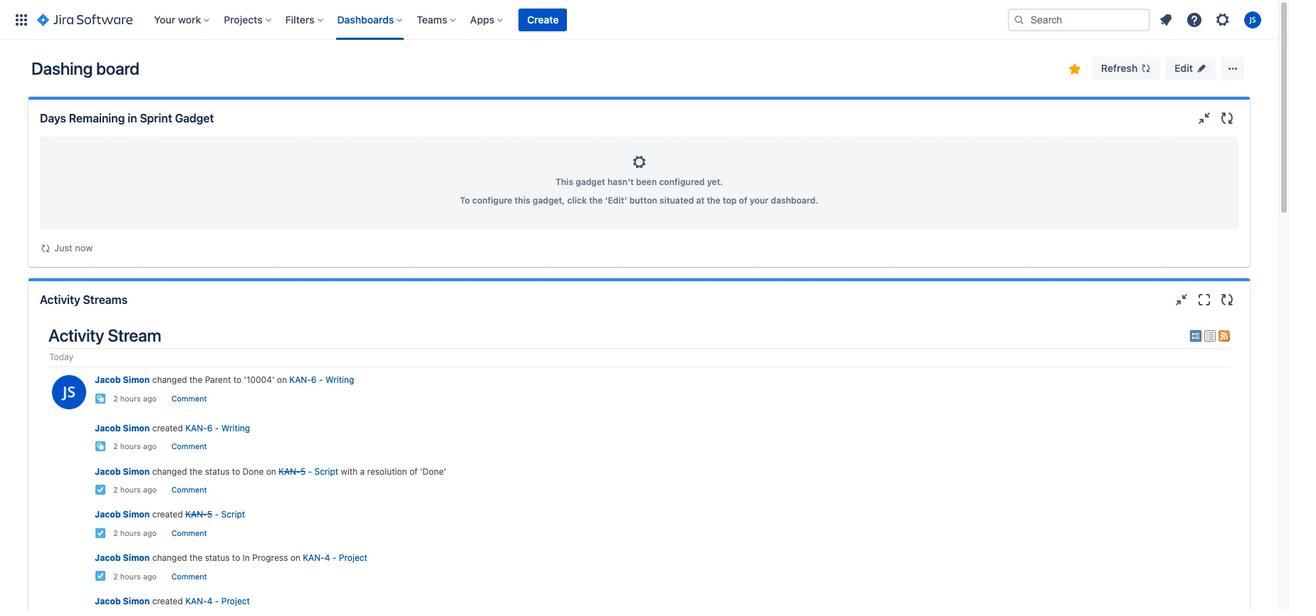 Task type: vqa. For each thing, say whether or not it's contained in the screenshot.
bottom Task icon
yes



Task type: describe. For each thing, give the bounding box(es) containing it.
gadget,
[[533, 195, 565, 206]]

1 comment link from the top
[[171, 395, 207, 403]]

of inside the days remaining in sprint gadget region
[[739, 195, 748, 206]]

gadget
[[175, 112, 214, 125]]

button
[[630, 195, 658, 206]]

refresh image
[[1141, 63, 1152, 74]]

the for jacob simon changed the parent to '10004' on kan-6 - writing
[[190, 375, 203, 386]]

edit link
[[1167, 57, 1216, 80]]

1 2 from the top
[[113, 395, 118, 403]]

hours for status
[[120, 573, 141, 581]]

board
[[96, 58, 140, 78]]

on for done
[[266, 466, 276, 477]]

2 changed from the top
[[152, 466, 187, 477]]

this gadget hasn't been configured yet.
[[556, 177, 723, 187]]

jacob for jacob simon created kan-4 - project
[[95, 596, 121, 607]]

days remaining in sprint gadget
[[40, 112, 214, 125]]

status for done
[[205, 466, 230, 477]]

simon for jacob simon changed the status to in progress on kan-4 - project
[[123, 553, 150, 564]]

create
[[528, 13, 559, 25]]

1 vertical spatial 6
[[207, 423, 213, 434]]

jacob simon image
[[52, 375, 86, 409]]

0 horizontal spatial script
[[221, 510, 245, 520]]

jacob simon created kan-5 - script
[[95, 510, 245, 520]]

the for jacob simon changed the status to done on kan-5 - script with a resolution of 'done'
[[190, 466, 203, 477]]

kan-6 - writing link for created
[[185, 423, 250, 434]]

today
[[49, 352, 73, 363]]

dashing
[[31, 58, 93, 78]]

yet.
[[707, 177, 723, 187]]

star dashing board image
[[1067, 61, 1084, 78]]

- right progress at the left of the page
[[333, 553, 337, 564]]

kan- right '10004'
[[290, 375, 311, 386]]

streams
[[83, 294, 128, 306]]

kan- right progress at the left of the page
[[303, 553, 325, 564]]

activity for activity streams
[[40, 294, 80, 306]]

your
[[154, 13, 176, 25]]

appswitcher icon image
[[13, 11, 30, 28]]

ago for 6
[[143, 443, 157, 451]]

dashboards
[[337, 13, 394, 25]]

apps
[[470, 13, 495, 25]]

click
[[568, 195, 587, 206]]

your
[[750, 195, 769, 206]]

'done'
[[420, 466, 446, 477]]

2 hours ago for 6
[[113, 443, 157, 451]]

maximize activity streams image
[[1196, 291, 1214, 309]]

primary element
[[9, 0, 1008, 40]]

this
[[556, 177, 574, 187]]

changed for changed the parent to '10004' on
[[152, 375, 187, 386]]

settings image inside the days remaining in sprint gadget region
[[57, 154, 1222, 171]]

minimize activity streams image
[[1174, 291, 1191, 309]]

configure
[[472, 195, 513, 206]]

a
[[360, 466, 365, 477]]

create button
[[519, 8, 568, 31]]

jacob for jacob simon changed the status to done on kan-5 - script with a resolution of 'done'
[[95, 466, 121, 477]]

simon for jacob simon changed the parent to '10004' on kan-6 - writing
[[123, 375, 150, 386]]

configured
[[659, 177, 705, 187]]

kan-4 - project link for created
[[185, 596, 250, 607]]

refresh button
[[1093, 57, 1161, 80]]

- down jacob simon changed the status to in progress on kan-4 - project
[[215, 596, 219, 607]]

0 vertical spatial settings image
[[1215, 11, 1232, 28]]

edit icon image
[[1196, 63, 1208, 74]]

1 horizontal spatial 5
[[300, 466, 306, 477]]

1 horizontal spatial writing
[[326, 375, 354, 386]]

2 horizontal spatial on
[[290, 553, 301, 564]]

comment for 6
[[171, 443, 207, 451]]

jacob for jacob simon created kan-6 - writing
[[95, 423, 121, 434]]

projects
[[224, 13, 263, 25]]

ago for 5
[[143, 529, 157, 538]]

hasn't
[[608, 177, 634, 187]]

situated
[[660, 195, 694, 206]]

2 for 5
[[113, 529, 118, 538]]

apps button
[[466, 8, 509, 31]]

1 2 hours ago from the top
[[113, 395, 157, 403]]

just now
[[54, 242, 93, 254]]

created for 6
[[152, 423, 183, 434]]

notifications image
[[1158, 11, 1175, 28]]

to for '10004'
[[233, 375, 242, 386]]

activity streams
[[40, 294, 128, 306]]

3 ago from the top
[[143, 486, 157, 495]]

created for 4
[[152, 596, 183, 607]]

comment link for 5
[[171, 529, 207, 538]]

1 vertical spatial writing
[[221, 423, 250, 434]]

filters
[[285, 13, 315, 25]]

kan- right done
[[279, 466, 300, 477]]

task image for changed the status to in progress on
[[95, 571, 106, 582]]

help image
[[1186, 11, 1204, 28]]

3 hours from the top
[[120, 486, 141, 495]]

to for done
[[232, 466, 240, 477]]

activity stream
[[48, 326, 161, 346]]

2 for 6
[[113, 443, 118, 451]]

dashing board
[[31, 58, 140, 78]]

kan- up jacob simon changed the status to in progress on kan-4 - project
[[185, 510, 207, 520]]

3 2 from the top
[[113, 486, 118, 495]]

dashboard.
[[771, 195, 819, 206]]

jacob simon changed the status to done on kan-5 - script with a resolution of 'done'
[[95, 466, 446, 477]]

kan- down parent
[[185, 423, 207, 434]]

2 hours ago for 5
[[113, 529, 157, 538]]

teams button
[[413, 8, 462, 31]]

jacob simon link for parent
[[95, 375, 150, 386]]

created for 5
[[152, 510, 183, 520]]

resolution
[[367, 466, 407, 477]]

days
[[40, 112, 66, 125]]

done
[[243, 466, 264, 477]]

0 horizontal spatial 4
[[207, 596, 213, 607]]



Task type: locate. For each thing, give the bounding box(es) containing it.
search image
[[1014, 14, 1025, 25]]

to
[[460, 195, 470, 206]]

0 vertical spatial to
[[233, 375, 242, 386]]

in
[[128, 112, 137, 125]]

sprint
[[140, 112, 172, 125]]

with
[[341, 466, 358, 477]]

4
[[325, 553, 330, 564], [207, 596, 213, 607]]

5 jacob from the top
[[95, 553, 121, 564]]

banner containing your work
[[0, 0, 1279, 40]]

4 jacob from the top
[[95, 510, 121, 520]]

filters button
[[281, 8, 329, 31]]

at
[[697, 195, 705, 206]]

your profile and settings image
[[1245, 11, 1262, 28]]

0 horizontal spatial on
[[266, 466, 276, 477]]

remaining
[[69, 112, 125, 125]]

0 horizontal spatial kan-4 - project link
[[185, 596, 250, 607]]

2 vertical spatial to
[[232, 553, 240, 564]]

jacob simon changed the status to in progress on kan-4 - project
[[95, 553, 368, 564]]

ago up 'jacob simon created kan-6 - writing'
[[143, 395, 157, 403]]

settings image
[[1215, 11, 1232, 28], [57, 154, 1222, 171]]

kan-
[[290, 375, 311, 386], [185, 423, 207, 434], [279, 466, 300, 477], [185, 510, 207, 520], [303, 553, 325, 564], [185, 596, 207, 607]]

of
[[739, 195, 748, 206], [410, 466, 418, 477]]

comment up 'jacob simon created kan-6 - writing'
[[171, 395, 207, 403]]

1 horizontal spatial script
[[315, 466, 339, 477]]

to left done
[[232, 466, 240, 477]]

status
[[205, 466, 230, 477], [205, 553, 230, 564]]

project
[[339, 553, 368, 564], [221, 596, 250, 607]]

0 horizontal spatial kan-6 - writing link
[[185, 423, 250, 434]]

2 2 from the top
[[113, 443, 118, 451]]

2 vertical spatial on
[[290, 553, 301, 564]]

changed
[[152, 375, 187, 386], [152, 466, 187, 477], [152, 553, 187, 564]]

changed for changed the status to in progress on
[[152, 553, 187, 564]]

projects button
[[220, 8, 277, 31]]

activity for activity stream
[[48, 326, 104, 346]]

status left in
[[205, 553, 230, 564]]

0 vertical spatial status
[[205, 466, 230, 477]]

simon for jacob simon changed the status to done on kan-5 - script with a resolution of 'done'
[[123, 466, 150, 477]]

on for '10004'
[[277, 375, 287, 386]]

6
[[311, 375, 317, 386], [207, 423, 213, 434]]

2 hours from the top
[[120, 443, 141, 451]]

jacob simon link for 6
[[95, 423, 150, 434]]

1 horizontal spatial of
[[739, 195, 748, 206]]

work
[[178, 13, 201, 25]]

on
[[277, 375, 287, 386], [266, 466, 276, 477], [290, 553, 301, 564]]

'edit'
[[605, 195, 628, 206]]

kan-6 - writing link for changed the parent to '10004' on
[[290, 375, 354, 386]]

5 2 from the top
[[113, 573, 118, 581]]

2 hours ago for status
[[113, 573, 157, 581]]

jacob simon link for status
[[95, 553, 150, 564]]

simon for jacob simon created kan-5 - script
[[123, 510, 150, 520]]

teams
[[417, 13, 448, 25]]

1 comment from the top
[[171, 395, 207, 403]]

3 simon from the top
[[123, 466, 150, 477]]

kan-6 - writing link
[[290, 375, 354, 386], [185, 423, 250, 434]]

comment for 5
[[171, 529, 207, 538]]

2 task image from the top
[[95, 571, 106, 582]]

6 jacob simon link from the top
[[95, 596, 150, 607]]

minimize days remaining in sprint gadget image
[[1196, 110, 1214, 127]]

- right '10004'
[[319, 375, 323, 386]]

1 vertical spatial on
[[266, 466, 276, 477]]

1 ago from the top
[[143, 395, 157, 403]]

5 simon from the top
[[123, 553, 150, 564]]

on right done
[[266, 466, 276, 477]]

jacob simon link for 4
[[95, 596, 150, 607]]

settings image up the this gadget hasn't been configured yet.
[[57, 154, 1222, 171]]

changed up jacob simon created kan-5 - script
[[152, 466, 187, 477]]

0 vertical spatial writing
[[326, 375, 354, 386]]

to
[[233, 375, 242, 386], [232, 466, 240, 477], [232, 553, 240, 564]]

0 vertical spatial activity
[[40, 294, 80, 306]]

6 jacob from the top
[[95, 596, 121, 607]]

comment link up "jacob simon created kan-4 - project"
[[171, 573, 207, 581]]

hours for 6
[[120, 443, 141, 451]]

jacob simon link
[[95, 375, 150, 386], [95, 423, 150, 434], [95, 466, 150, 477], [95, 510, 150, 520], [95, 553, 150, 564], [95, 596, 150, 607]]

4 2 from the top
[[113, 529, 118, 538]]

1 status from the top
[[205, 466, 230, 477]]

2 hours ago up "jacob simon created kan-4 - project"
[[113, 573, 157, 581]]

5 comment link from the top
[[171, 573, 207, 581]]

progress
[[252, 553, 288, 564]]

simon
[[123, 375, 150, 386], [123, 423, 150, 434], [123, 466, 150, 477], [123, 510, 150, 520], [123, 553, 150, 564], [123, 596, 150, 607]]

1 vertical spatial kan-4 - project link
[[185, 596, 250, 607]]

task image
[[95, 528, 106, 539]]

of left 'done'
[[410, 466, 418, 477]]

2 vertical spatial changed
[[152, 553, 187, 564]]

jacob simon created kan-6 - writing
[[95, 423, 250, 434]]

5 comment from the top
[[171, 573, 207, 581]]

3 comment link from the top
[[171, 486, 207, 495]]

more dashboard actions image
[[1225, 60, 1242, 77]]

2 simon from the top
[[123, 423, 150, 434]]

1 horizontal spatial project
[[339, 553, 368, 564]]

just
[[54, 242, 73, 254]]

kan-4 - project link down jacob simon changed the status to in progress on kan-4 - project
[[185, 596, 250, 607]]

kan-4 - project link for changed the status to in progress on
[[303, 553, 368, 564]]

2 hours ago
[[113, 395, 157, 403], [113, 443, 157, 451], [113, 486, 157, 495], [113, 529, 157, 538], [113, 573, 157, 581]]

5 left with
[[300, 466, 306, 477]]

the for jacob simon changed the status to in progress on kan-4 - project
[[190, 553, 203, 564]]

comment down jacob simon created kan-5 - script
[[171, 529, 207, 538]]

comment
[[171, 395, 207, 403], [171, 443, 207, 451], [171, 486, 207, 495], [171, 529, 207, 538], [171, 573, 207, 581]]

5 2 hours ago from the top
[[113, 573, 157, 581]]

dashboards button
[[333, 8, 408, 31]]

2 hours ago up jacob simon created kan-5 - script
[[113, 486, 157, 495]]

'10004'
[[244, 375, 275, 386]]

Search field
[[1008, 8, 1151, 31]]

0 horizontal spatial of
[[410, 466, 418, 477]]

hours right subtask image
[[120, 395, 141, 403]]

comment down 'jacob simon created kan-6 - writing'
[[171, 443, 207, 451]]

banner
[[0, 0, 1279, 40]]

1 vertical spatial settings image
[[57, 154, 1222, 171]]

5
[[300, 466, 306, 477], [207, 510, 212, 520]]

to right parent
[[233, 375, 242, 386]]

1 created from the top
[[152, 423, 183, 434]]

this
[[515, 195, 531, 206]]

2 right subtask icon
[[113, 443, 118, 451]]

kan- down jacob simon changed the status to in progress on kan-4 - project
[[185, 596, 207, 607]]

the down 'jacob simon created kan-6 - writing'
[[190, 466, 203, 477]]

comment up jacob simon created kan-5 - script
[[171, 486, 207, 495]]

hours
[[120, 395, 141, 403], [120, 443, 141, 451], [120, 486, 141, 495], [120, 529, 141, 538], [120, 573, 141, 581]]

2 right subtask image
[[113, 395, 118, 403]]

0 vertical spatial script
[[315, 466, 339, 477]]

4 hours from the top
[[120, 529, 141, 538]]

0 vertical spatial on
[[277, 375, 287, 386]]

ago down jacob simon created kan-5 - script
[[143, 529, 157, 538]]

kan-4 - project link
[[303, 553, 368, 564], [185, 596, 250, 607]]

3 changed from the top
[[152, 553, 187, 564]]

1 vertical spatial status
[[205, 553, 230, 564]]

2 ago from the top
[[143, 443, 157, 451]]

comment link up jacob simon created kan-5 - script
[[171, 486, 207, 495]]

ago down 'jacob simon created kan-6 - writing'
[[143, 443, 157, 451]]

jacob for jacob simon changed the status to in progress on kan-4 - project
[[95, 553, 121, 564]]

jacob for jacob simon created kan-5 - script
[[95, 510, 121, 520]]

2 created from the top
[[152, 510, 183, 520]]

4 right progress at the left of the page
[[325, 553, 330, 564]]

1 horizontal spatial on
[[277, 375, 287, 386]]

jacob simon created kan-4 - project
[[95, 596, 250, 607]]

3 created from the top
[[152, 596, 183, 607]]

1 vertical spatial task image
[[95, 571, 106, 582]]

0 vertical spatial task image
[[95, 484, 106, 496]]

status left done
[[205, 466, 230, 477]]

comment up "jacob simon created kan-4 - project"
[[171, 573, 207, 581]]

2 jacob from the top
[[95, 423, 121, 434]]

ago up "jacob simon created kan-4 - project"
[[143, 573, 157, 581]]

jacob for jacob simon changed the parent to '10004' on kan-6 - writing
[[95, 375, 121, 386]]

your work
[[154, 13, 201, 25]]

writing
[[326, 375, 354, 386], [221, 423, 250, 434]]

an arrow curved in a circular way on the button that refreshes the dashboard image
[[40, 243, 51, 254]]

4 simon from the top
[[123, 510, 150, 520]]

days remaining in sprint gadget region
[[40, 137, 1239, 256]]

hours up "jacob simon created kan-4 - project"
[[120, 573, 141, 581]]

5 hours from the top
[[120, 573, 141, 581]]

created
[[152, 423, 183, 434], [152, 510, 183, 520], [152, 596, 183, 607]]

refresh days remaining in sprint gadget image
[[1219, 110, 1236, 127]]

0 vertical spatial created
[[152, 423, 183, 434]]

2 hours ago right subtask icon
[[113, 443, 157, 451]]

comment link down 'jacob simon created kan-6 - writing'
[[171, 443, 207, 451]]

comment link up 'jacob simon created kan-6 - writing'
[[171, 395, 207, 403]]

changed up 'jacob simon created kan-6 - writing'
[[152, 375, 187, 386]]

4 jacob simon link from the top
[[95, 510, 150, 520]]

activity up today
[[48, 326, 104, 346]]

0 vertical spatial 5
[[300, 466, 306, 477]]

2
[[113, 395, 118, 403], [113, 443, 118, 451], [113, 486, 118, 495], [113, 529, 118, 538], [113, 573, 118, 581]]

to configure this gadget, click the 'edit' button situated at the top of your dashboard.
[[460, 195, 819, 206]]

activity left streams
[[40, 294, 80, 306]]

subtask image
[[95, 441, 106, 452]]

4 2 hours ago from the top
[[113, 529, 157, 538]]

2 status from the top
[[205, 553, 230, 564]]

1 jacob from the top
[[95, 375, 121, 386]]

comment link for status
[[171, 573, 207, 581]]

4 ago from the top
[[143, 529, 157, 538]]

2 for status
[[113, 573, 118, 581]]

0 vertical spatial 6
[[311, 375, 317, 386]]

comment link down jacob simon created kan-5 - script
[[171, 529, 207, 538]]

6 simon from the top
[[123, 596, 150, 607]]

task image down task image
[[95, 571, 106, 582]]

-
[[319, 375, 323, 386], [215, 423, 219, 434], [308, 466, 312, 477], [215, 510, 219, 520], [333, 553, 337, 564], [215, 596, 219, 607]]

hours right subtask icon
[[120, 443, 141, 451]]

4 comment from the top
[[171, 529, 207, 538]]

0 vertical spatial of
[[739, 195, 748, 206]]

0 vertical spatial project
[[339, 553, 368, 564]]

ago for status
[[143, 573, 157, 581]]

your work button
[[150, 8, 215, 31]]

1 vertical spatial 4
[[207, 596, 213, 607]]

top
[[723, 195, 737, 206]]

jira software image
[[37, 11, 133, 28], [37, 11, 133, 28]]

2 up jacob simon created kan-5 - script
[[113, 486, 118, 495]]

jacob
[[95, 375, 121, 386], [95, 423, 121, 434], [95, 466, 121, 477], [95, 510, 121, 520], [95, 553, 121, 564], [95, 596, 121, 607]]

now
[[75, 242, 93, 254]]

script up jacob simon changed the status to in progress on kan-4 - project
[[221, 510, 245, 520]]

2 hours ago right task image
[[113, 529, 157, 538]]

1 vertical spatial activity
[[48, 326, 104, 346]]

1 horizontal spatial kan-6 - writing link
[[290, 375, 354, 386]]

kan-4 - project link right progress at the left of the page
[[303, 553, 368, 564]]

1 task image from the top
[[95, 484, 106, 496]]

2 jacob simon link from the top
[[95, 423, 150, 434]]

2 up "jacob simon created kan-4 - project"
[[113, 573, 118, 581]]

0 horizontal spatial project
[[221, 596, 250, 607]]

0 horizontal spatial 5
[[207, 510, 212, 520]]

1 vertical spatial created
[[152, 510, 183, 520]]

1 vertical spatial of
[[410, 466, 418, 477]]

of right "top"
[[739, 195, 748, 206]]

task image
[[95, 484, 106, 496], [95, 571, 106, 582]]

comment link for 6
[[171, 443, 207, 451]]

3 comment from the top
[[171, 486, 207, 495]]

1 vertical spatial to
[[232, 466, 240, 477]]

to for in
[[232, 553, 240, 564]]

status for in
[[205, 553, 230, 564]]

0 vertical spatial kan-4 - project link
[[303, 553, 368, 564]]

activity
[[40, 294, 80, 306], [48, 326, 104, 346]]

hours for 5
[[120, 529, 141, 538]]

2 hours ago right subtask image
[[113, 395, 157, 403]]

3 jacob from the top
[[95, 466, 121, 477]]

- down parent
[[215, 423, 219, 434]]

script
[[315, 466, 339, 477], [221, 510, 245, 520]]

0 vertical spatial kan-6 - writing link
[[290, 375, 354, 386]]

0 vertical spatial changed
[[152, 375, 187, 386]]

- up jacob simon changed the status to in progress on kan-4 - project
[[215, 510, 219, 520]]

settings image right "help" icon
[[1215, 11, 1232, 28]]

changed down jacob simon created kan-5 - script
[[152, 553, 187, 564]]

- left with
[[308, 466, 312, 477]]

kan-6 - writing link down parent
[[185, 423, 250, 434]]

edit
[[1175, 62, 1194, 74]]

kan-6 - writing link right '10004'
[[290, 375, 354, 386]]

4 down jacob simon changed the status to in progress on kan-4 - project
[[207, 596, 213, 607]]

parent
[[205, 375, 231, 386]]

to left in
[[232, 553, 240, 564]]

0 horizontal spatial 6
[[207, 423, 213, 434]]

comment link
[[171, 395, 207, 403], [171, 443, 207, 451], [171, 486, 207, 495], [171, 529, 207, 538], [171, 573, 207, 581]]

1 horizontal spatial kan-4 - project link
[[303, 553, 368, 564]]

comment for status
[[171, 573, 207, 581]]

on right progress at the left of the page
[[290, 553, 301, 564]]

simon for jacob simon created kan-4 - project
[[123, 596, 150, 607]]

1 vertical spatial script
[[221, 510, 245, 520]]

1 vertical spatial project
[[221, 596, 250, 607]]

gadget
[[576, 177, 606, 187]]

1 hours from the top
[[120, 395, 141, 403]]

1 vertical spatial kan-6 - writing link
[[185, 423, 250, 434]]

stream
[[108, 326, 161, 346]]

jacob simon changed the parent to '10004' on kan-6 - writing
[[95, 375, 354, 386]]

1 horizontal spatial 4
[[325, 553, 330, 564]]

the right click
[[589, 195, 603, 206]]

1 vertical spatial 5
[[207, 510, 212, 520]]

5 jacob simon link from the top
[[95, 553, 150, 564]]

ago
[[143, 395, 157, 403], [143, 443, 157, 451], [143, 486, 157, 495], [143, 529, 157, 538], [143, 573, 157, 581]]

2 vertical spatial created
[[152, 596, 183, 607]]

4 comment link from the top
[[171, 529, 207, 538]]

the up "jacob simon created kan-4 - project"
[[190, 553, 203, 564]]

2 comment from the top
[[171, 443, 207, 451]]

task image down subtask icon
[[95, 484, 106, 496]]

task image for changed the status to done on
[[95, 484, 106, 496]]

simon for jacob simon created kan-6 - writing
[[123, 423, 150, 434]]

1 simon from the top
[[123, 375, 150, 386]]

2 comment link from the top
[[171, 443, 207, 451]]

subtask image
[[95, 393, 106, 404]]

on right '10004'
[[277, 375, 287, 386]]

0 vertical spatial 4
[[325, 553, 330, 564]]

jacob simon link for 5
[[95, 510, 150, 520]]

been
[[636, 177, 657, 187]]

ago up jacob simon created kan-5 - script
[[143, 486, 157, 495]]

1 changed from the top
[[152, 375, 187, 386]]

2 2 hours ago from the top
[[113, 443, 157, 451]]

1 vertical spatial changed
[[152, 466, 187, 477]]

0 horizontal spatial writing
[[221, 423, 250, 434]]

5 up jacob simon changed the status to in progress on kan-4 - project
[[207, 510, 212, 520]]

script left with
[[315, 466, 339, 477]]

the right at
[[707, 195, 721, 206]]

the left parent
[[190, 375, 203, 386]]

refresh activity streams image
[[1219, 291, 1236, 309]]

3 jacob simon link from the top
[[95, 466, 150, 477]]

refresh
[[1102, 62, 1138, 74]]

5 ago from the top
[[143, 573, 157, 581]]

hours right task image
[[120, 529, 141, 538]]

2 right task image
[[113, 529, 118, 538]]

1 horizontal spatial 6
[[311, 375, 317, 386]]

in
[[243, 553, 250, 564]]

3 2 hours ago from the top
[[113, 486, 157, 495]]

6 right '10004'
[[311, 375, 317, 386]]

hours up jacob simon created kan-5 - script
[[120, 486, 141, 495]]

the
[[589, 195, 603, 206], [707, 195, 721, 206], [190, 375, 203, 386], [190, 466, 203, 477], [190, 553, 203, 564]]

1 jacob simon link from the top
[[95, 375, 150, 386]]

6 down parent
[[207, 423, 213, 434]]



